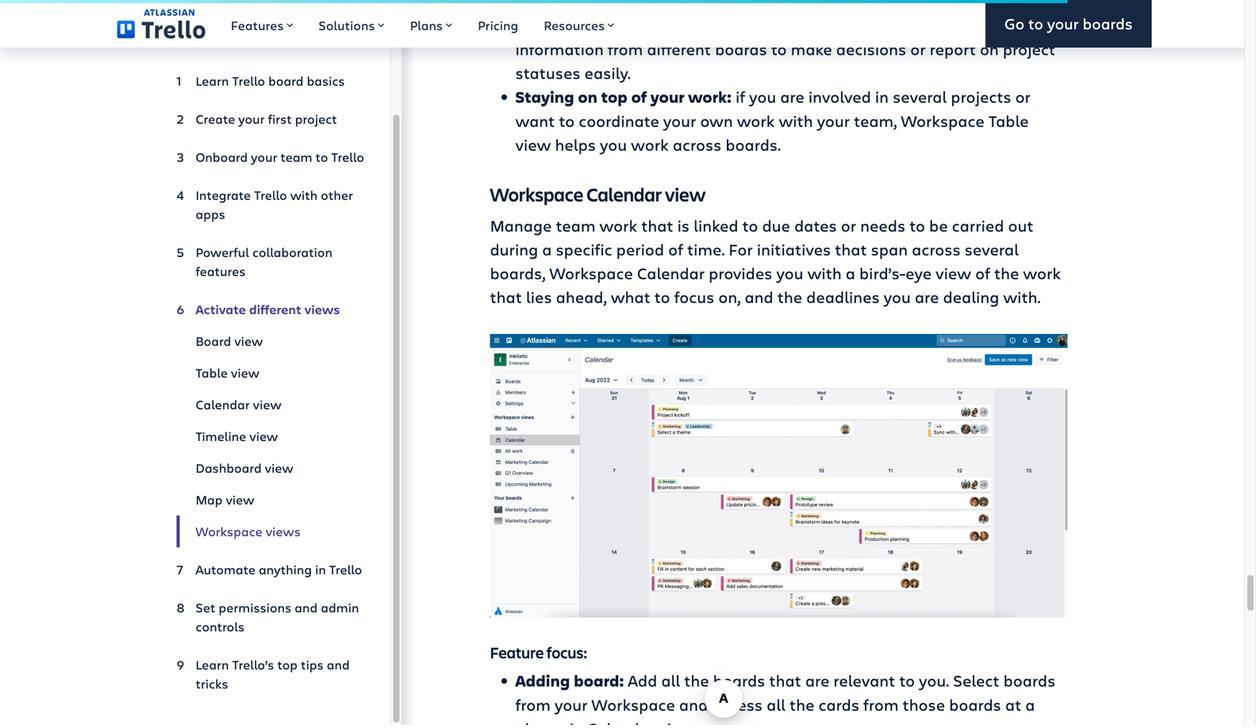 Task type: describe. For each thing, give the bounding box(es) containing it.
manage
[[490, 215, 552, 236]]

to inside if you are involved in several projects or want to coordinate your own work with your team, workspace table view helps you work across boards.
[[559, 110, 575, 132]]

the left the cards
[[790, 694, 815, 716]]

boards,
[[490, 263, 546, 284]]

out
[[1008, 215, 1034, 236]]

workspace views link
[[177, 516, 365, 548]]

onboard your team to trello
[[196, 148, 364, 165]]

resources button
[[531, 0, 627, 48]]

to up for
[[743, 215, 758, 236]]

boards inside from writing weekly updates to preparing for cross team meetings, gain a new perspective by grabbing information from different boards to make decisions or report on project statuses easily.
[[715, 38, 767, 60]]

work up the boards.
[[737, 110, 775, 132]]

work:
[[688, 86, 732, 108]]

glance
[[516, 718, 566, 725]]

calendar inside add all the boards that are relevant to you. select boards from your workspace and access all the cards from those boards at a glance in calendar view.
[[587, 718, 655, 725]]

features button
[[218, 0, 306, 48]]

trello inside onboard your team to trello link
[[331, 148, 364, 165]]

view up dealing
[[936, 263, 972, 284]]

own
[[700, 110, 733, 132]]

at
[[1006, 694, 1022, 716]]

table inside if you are involved in several projects or want to coordinate your own work with your team, workspace table view helps you work across boards.
[[989, 110, 1029, 132]]

from writing weekly updates to preparing for cross team meetings, gain a new perspective by grabbing information from different boards to make decisions or report on project statuses easily.
[[516, 0, 1056, 84]]

for
[[592, 14, 613, 36]]

across inside the workspace calendar view manage team work that is linked to due dates or needs to be carried out during a specific period of time. for initiatives that span across several boards, workspace calendar provides you with a bird's-eye view of the work that lies ahead, what to focus on, and the deadlines you are dealing with.
[[912, 239, 961, 260]]

boards inside "link"
[[1083, 13, 1133, 34]]

adding
[[516, 670, 570, 692]]

want
[[516, 110, 555, 132]]

trello inside getting started with trello
[[177, 27, 223, 52]]

your left own
[[663, 110, 696, 132]]

trello inside the learn trello board basics link
[[232, 72, 265, 89]]

an image showing a workspace calendar view of a trello board. image
[[490, 334, 1068, 618]]

that down 'boards,'
[[490, 286, 522, 308]]

that left 'span'
[[835, 239, 867, 260]]

to left be
[[910, 215, 925, 236]]

your down involved
[[817, 110, 850, 132]]

with inside if you are involved in several projects or want to coordinate your own work with your team, workspace table view helps you work across boards.
[[779, 110, 813, 132]]

that inside add all the boards that are relevant to you. select boards from your workspace and access all the cards from those boards at a glance in calendar view.
[[769, 670, 801, 691]]

view for board view
[[234, 333, 263, 350]]

table view
[[196, 364, 260, 381]]

or inside from writing weekly updates to preparing for cross team meetings, gain a new perspective by grabbing information from different boards to make decisions or report on project statuses easily.
[[911, 38, 926, 60]]

controls
[[196, 618, 245, 635]]

adding board:
[[516, 670, 624, 692]]

1 horizontal spatial of
[[668, 239, 683, 260]]

deadlines
[[807, 286, 880, 308]]

resources
[[544, 17, 605, 34]]

view for calendar view
[[253, 396, 282, 413]]

provides
[[709, 263, 773, 284]]

permissions
[[219, 599, 291, 616]]

dates
[[794, 215, 837, 236]]

trello inside automate anything in trello link
[[329, 561, 362, 578]]

powerful collaboration features link
[[177, 237, 365, 287]]

and inside the set permissions and admin controls
[[295, 599, 318, 616]]

table view link
[[177, 357, 365, 389]]

project inside from writing weekly updates to preparing for cross team meetings, gain a new perspective by grabbing information from different boards to make decisions or report on project statuses easily.
[[1003, 38, 1056, 60]]

learn for learn trello board basics
[[196, 72, 229, 89]]

learn trello board basics
[[196, 72, 345, 89]]

with inside integrate trello with other apps
[[290, 187, 318, 204]]

decisions
[[836, 38, 907, 60]]

those
[[903, 694, 945, 716]]

go to your boards
[[1005, 13, 1133, 34]]

gain
[[782, 14, 815, 36]]

table inside 'link'
[[196, 364, 228, 381]]

you down 'initiatives'
[[777, 263, 804, 284]]

during
[[490, 239, 538, 260]]

a inside add all the boards that are relevant to you. select boards from your workspace and access all the cards from those boards at a glance in calendar view.
[[1026, 694, 1035, 716]]

pricing link
[[465, 0, 531, 48]]

getting started with trello
[[177, 2, 343, 52]]

anything
[[259, 561, 312, 578]]

to right what
[[655, 286, 670, 308]]

map
[[196, 491, 223, 508]]

dealing
[[943, 286, 1000, 308]]

view inside if you are involved in several projects or want to coordinate your own work with your team, workspace table view helps you work across boards.
[[516, 134, 551, 155]]

board:
[[574, 670, 624, 692]]

and inside the workspace calendar view manage team work that is linked to due dates or needs to be carried out during a specific period of time. for initiatives that span across several boards, workspace calendar provides you with a bird's-eye view of the work that lies ahead, what to focus on, and the deadlines you are dealing with.
[[745, 286, 774, 308]]

2 horizontal spatial from
[[864, 694, 899, 716]]

cards
[[819, 694, 860, 716]]

board
[[268, 72, 304, 89]]

different inside activate different views link
[[249, 301, 301, 318]]

workspace down map view
[[196, 523, 263, 540]]

learn trello board basics link
[[177, 65, 365, 97]]

workspace down specific
[[550, 263, 633, 284]]

statuses
[[516, 62, 581, 84]]

onboard
[[196, 148, 248, 165]]

calendar up focus
[[637, 263, 705, 284]]

first
[[268, 110, 292, 127]]

timeline view link
[[177, 421, 365, 452]]

feature focus:
[[490, 642, 587, 663]]

for
[[729, 239, 753, 260]]

plans button
[[397, 0, 465, 48]]

calendar up the period on the top of the page
[[587, 182, 662, 207]]

view for dashboard view
[[265, 460, 293, 477]]

board view
[[196, 333, 263, 350]]

integrate
[[196, 187, 251, 204]]

with.
[[1004, 286, 1041, 308]]

team inside onboard your team to trello link
[[281, 148, 312, 165]]

or inside if you are involved in several projects or want to coordinate your own work with your team, workspace table view helps you work across boards.
[[1016, 86, 1031, 107]]

report
[[930, 38, 976, 60]]

team inside the workspace calendar view manage team work that is linked to due dates or needs to be carried out during a specific period of time. for initiatives that span across several boards, workspace calendar provides you with a bird's-eye view of the work that lies ahead, what to focus on, and the deadlines you are dealing with.
[[556, 215, 596, 236]]

a right "during"
[[542, 239, 552, 260]]

involved
[[809, 86, 871, 107]]

on,
[[719, 286, 741, 308]]

automate
[[196, 561, 256, 578]]

create your first project link
[[177, 103, 365, 135]]

are inside if you are involved in several projects or want to coordinate your own work with your team, workspace table view helps you work across boards.
[[780, 86, 805, 107]]

time.
[[687, 239, 725, 260]]

feature
[[490, 642, 544, 663]]

calendar up timeline
[[196, 396, 250, 413]]

0 horizontal spatial from
[[516, 694, 551, 716]]

carried
[[952, 215, 1004, 236]]

integrate trello with other apps link
[[177, 179, 365, 230]]

and inside add all the boards that are relevant to you. select boards from your workspace and access all the cards from those boards at a glance in calendar view.
[[679, 694, 708, 716]]

work up the period on the top of the page
[[600, 215, 637, 236]]

to inside add all the boards that are relevant to you. select boards from your workspace and access all the cards from those boards at a glance in calendar view.
[[900, 670, 915, 691]]

onboard your team to trello link
[[177, 141, 365, 173]]

specific
[[556, 239, 612, 260]]

different inside from writing weekly updates to preparing for cross team meetings, gain a new perspective by grabbing information from different boards to make decisions or report on project statuses easily.
[[647, 38, 711, 60]]

workspace views
[[196, 523, 301, 540]]

plans
[[410, 17, 443, 34]]

workspace inside if you are involved in several projects or want to coordinate your own work with your team, workspace table view helps you work across boards.
[[901, 110, 985, 132]]

0 horizontal spatial on
[[578, 86, 598, 108]]

trello inside integrate trello with other apps
[[254, 187, 287, 204]]

view up "is"
[[665, 182, 706, 207]]

activate
[[196, 301, 246, 318]]

0 horizontal spatial in
[[315, 561, 326, 578]]

work down coordinate
[[631, 134, 669, 155]]

a up deadlines
[[846, 263, 856, 284]]

map view
[[196, 491, 254, 508]]

linked
[[694, 215, 739, 236]]

admin
[[321, 599, 359, 616]]

atlassian trello image
[[117, 9, 206, 39]]

1 horizontal spatial all
[[767, 694, 786, 716]]

workspace inside add all the boards that are relevant to you. select boards from your workspace and access all the cards from those boards at a glance in calendar view.
[[592, 694, 675, 716]]

team inside from writing weekly updates to preparing for cross team meetings, gain a new perspective by grabbing information from different boards to make decisions or report on project statuses easily.
[[660, 14, 700, 36]]

are inside add all the boards that are relevant to you. select boards from your workspace and access all the cards from those boards at a glance in calendar view.
[[805, 670, 830, 691]]

solutions button
[[306, 0, 397, 48]]

top for tips
[[277, 656, 298, 673]]

initiatives
[[757, 239, 831, 260]]

pricing
[[478, 17, 518, 34]]

other
[[321, 187, 353, 204]]

the down 'initiatives'
[[778, 286, 803, 308]]

focus:
[[547, 642, 587, 663]]

are inside the workspace calendar view manage team work that is linked to due dates or needs to be carried out during a specific period of time. for initiatives that span across several boards, workspace calendar provides you with a bird's-eye view of the work that lies ahead, what to focus on, and the deadlines you are dealing with.
[[915, 286, 939, 308]]

from
[[793, 0, 831, 12]]

view for table view
[[231, 364, 260, 381]]



Task type: vqa. For each thing, say whether or not it's contained in the screenshot.
"Your boards with 1 items" element
no



Task type: locate. For each thing, give the bounding box(es) containing it.
1 vertical spatial or
[[1016, 86, 1031, 107]]

1 vertical spatial learn
[[196, 656, 229, 673]]

needs
[[861, 215, 906, 236]]

dashboard view
[[196, 460, 293, 477]]

calendar down "board:"
[[587, 718, 655, 725]]

updates
[[951, 0, 1012, 12]]

0 horizontal spatial team
[[281, 148, 312, 165]]

calendar view link
[[177, 389, 365, 421]]

view.
[[659, 718, 697, 725]]

are down 'eye'
[[915, 286, 939, 308]]

add all the boards that are relevant to you. select boards from your workspace and access all the cards from those boards at a glance in calendar view.
[[516, 670, 1056, 725]]

view down table view 'link'
[[253, 396, 282, 413]]

a right at
[[1026, 694, 1035, 716]]

with right started
[[305, 2, 343, 27]]

on inside from writing weekly updates to preparing for cross team meetings, gain a new perspective by grabbing information from different boards to make decisions or report on project statuses easily.
[[980, 38, 999, 60]]

or inside the workspace calendar view manage team work that is linked to due dates or needs to be carried out during a specific period of time. for initiatives that span across several boards, workspace calendar provides you with a bird's-eye view of the work that lies ahead, what to focus on, and the deadlines you are dealing with.
[[841, 215, 857, 236]]

1 horizontal spatial are
[[805, 670, 830, 691]]

to right go
[[1029, 13, 1044, 34]]

0 horizontal spatial different
[[249, 301, 301, 318]]

and up view. in the right of the page
[[679, 694, 708, 716]]

several inside if you are involved in several projects or want to coordinate your own work with your team, workspace table view helps you work across boards.
[[893, 86, 947, 107]]

helps
[[555, 134, 596, 155]]

or right dates
[[841, 215, 857, 236]]

timeline view
[[196, 428, 278, 445]]

your inside "link"
[[1048, 13, 1079, 34]]

team,
[[854, 110, 897, 132]]

0 vertical spatial in
[[875, 86, 889, 107]]

and right on,
[[745, 286, 774, 308]]

1 horizontal spatial from
[[608, 38, 643, 60]]

a
[[819, 14, 828, 36], [542, 239, 552, 260], [846, 263, 856, 284], [1026, 694, 1035, 716]]

1 horizontal spatial on
[[980, 38, 999, 60]]

project right first
[[295, 110, 337, 127]]

automate anything in trello link
[[177, 554, 365, 586]]

0 vertical spatial views
[[305, 301, 340, 318]]

timeline
[[196, 428, 246, 445]]

activate different views
[[196, 301, 340, 318]]

you right if
[[749, 86, 776, 107]]

2 vertical spatial team
[[556, 215, 596, 236]]

trello left board
[[232, 72, 265, 89]]

1 horizontal spatial table
[[989, 110, 1029, 132]]

all right add
[[661, 670, 680, 691]]

1 horizontal spatial project
[[1003, 38, 1056, 60]]

your left work:
[[651, 86, 685, 108]]

activate different views link
[[177, 294, 365, 325]]

the up with.
[[994, 263, 1019, 284]]

2 horizontal spatial or
[[1016, 86, 1031, 107]]

1 vertical spatial on
[[578, 86, 598, 108]]

the up view. in the right of the page
[[684, 670, 709, 691]]

views down map view link at the bottom left of the page
[[266, 523, 301, 540]]

if you are involved in several projects or want to coordinate your own work with your team, workspace table view helps you work across boards.
[[516, 86, 1031, 155]]

work up with.
[[1023, 263, 1061, 284]]

0 vertical spatial across
[[673, 134, 722, 155]]

trello up "admin"
[[329, 561, 362, 578]]

to up go
[[1016, 0, 1032, 12]]

preparing
[[516, 14, 588, 36]]

0 vertical spatial all
[[661, 670, 680, 691]]

tricks
[[196, 675, 228, 693]]

1 vertical spatial different
[[249, 301, 301, 318]]

0 horizontal spatial several
[[893, 86, 947, 107]]

coordinate
[[579, 110, 659, 132]]

that left relevant
[[769, 670, 801, 691]]

easily.
[[585, 62, 631, 84]]

views up board view 'link'
[[305, 301, 340, 318]]

with left other
[[290, 187, 318, 204]]

and right tips
[[327, 656, 350, 673]]

view right board
[[234, 333, 263, 350]]

different up board view 'link'
[[249, 301, 301, 318]]

learn trello's top tips and tricks
[[196, 656, 350, 693]]

that left "is"
[[641, 215, 674, 236]]

from down cross
[[608, 38, 643, 60]]

1 vertical spatial in
[[315, 561, 326, 578]]

with inside the workspace calendar view manage team work that is linked to due dates or needs to be carried out during a specific period of time. for initiatives that span across several boards, workspace calendar provides you with a bird's-eye view of the work that lies ahead, what to focus on, and the deadlines you are dealing with.
[[808, 263, 842, 284]]

across down own
[[673, 134, 722, 155]]

period
[[616, 239, 664, 260]]

lies
[[526, 286, 552, 308]]

1 horizontal spatial team
[[556, 215, 596, 236]]

perspective
[[869, 14, 956, 36]]

0 horizontal spatial views
[[266, 523, 301, 540]]

from up glance
[[516, 694, 551, 716]]

2 vertical spatial are
[[805, 670, 830, 691]]

you down bird's-
[[884, 286, 911, 308]]

view for map view
[[226, 491, 254, 508]]

powerful collaboration features
[[196, 244, 333, 280]]

collaboration
[[252, 244, 333, 261]]

solutions
[[319, 17, 375, 34]]

1 vertical spatial project
[[295, 110, 337, 127]]

2 vertical spatial in
[[570, 718, 583, 725]]

0 horizontal spatial table
[[196, 364, 228, 381]]

boards
[[1083, 13, 1133, 34], [715, 38, 767, 60], [713, 670, 765, 691], [1004, 670, 1056, 691], [949, 694, 1002, 716]]

from down relevant
[[864, 694, 899, 716]]

access
[[712, 694, 763, 716]]

1 horizontal spatial or
[[911, 38, 926, 60]]

of up dealing
[[976, 263, 990, 284]]

0 vertical spatial top
[[601, 86, 628, 108]]

all
[[661, 670, 680, 691], [767, 694, 786, 716]]

a inside from writing weekly updates to preparing for cross team meetings, gain a new perspective by grabbing information from different boards to make decisions or report on project statuses easily.
[[819, 14, 828, 36]]

table down projects at the right
[[989, 110, 1029, 132]]

or down perspective
[[911, 38, 926, 60]]

2 learn from the top
[[196, 656, 229, 673]]

1 vertical spatial across
[[912, 239, 961, 260]]

span
[[871, 239, 908, 260]]

1 horizontal spatial across
[[912, 239, 961, 260]]

dashboard
[[196, 460, 262, 477]]

0 vertical spatial project
[[1003, 38, 1056, 60]]

to inside go to your boards "link"
[[1029, 13, 1044, 34]]

view for timeline view
[[250, 428, 278, 445]]

1 vertical spatial views
[[266, 523, 301, 540]]

of up coordinate
[[632, 86, 647, 108]]

are up the cards
[[805, 670, 830, 691]]

your down adding board:
[[555, 694, 588, 716]]

to up helps
[[559, 110, 575, 132]]

view up calendar view
[[231, 364, 260, 381]]

weekly
[[893, 0, 947, 12]]

1 vertical spatial top
[[277, 656, 298, 673]]

make
[[791, 38, 832, 60]]

to down gain
[[771, 38, 787, 60]]

in right anything
[[315, 561, 326, 578]]

a down from
[[819, 14, 828, 36]]

top for of
[[601, 86, 628, 108]]

0 horizontal spatial or
[[841, 215, 857, 236]]

view right map
[[226, 491, 254, 508]]

across down be
[[912, 239, 961, 260]]

in up team,
[[875, 86, 889, 107]]

integrate trello with other apps
[[196, 187, 353, 223]]

in inside add all the boards that are relevant to you. select boards from your workspace and access all the cards from those boards at a glance in calendar view.
[[570, 718, 583, 725]]

0 vertical spatial or
[[911, 38, 926, 60]]

board view link
[[177, 325, 365, 357]]

page progress progress bar
[[0, 0, 1068, 3]]

0 vertical spatial on
[[980, 38, 999, 60]]

grabbing
[[982, 14, 1049, 36]]

your down create your first project
[[251, 148, 277, 165]]

project
[[1003, 38, 1056, 60], [295, 110, 337, 127]]

0 horizontal spatial top
[[277, 656, 298, 673]]

create your first project
[[196, 110, 337, 127]]

0 vertical spatial several
[[893, 86, 947, 107]]

trello up other
[[331, 148, 364, 165]]

1 horizontal spatial top
[[601, 86, 628, 108]]

0 vertical spatial different
[[647, 38, 711, 60]]

2 vertical spatial or
[[841, 215, 857, 236]]

all right access at the bottom of the page
[[767, 694, 786, 716]]

to up other
[[316, 148, 328, 165]]

set
[[196, 599, 215, 616]]

workspace down projects at the right
[[901, 110, 985, 132]]

2 horizontal spatial are
[[915, 286, 939, 308]]

if
[[736, 86, 745, 107]]

team
[[660, 14, 700, 36], [281, 148, 312, 165], [556, 215, 596, 236]]

several inside the workspace calendar view manage team work that is linked to due dates or needs to be carried out during a specific period of time. for initiatives that span across several boards, workspace calendar provides you with a bird's-eye view of the work that lies ahead, what to focus on, and the deadlines you are dealing with.
[[965, 239, 1019, 260]]

0 vertical spatial learn
[[196, 72, 229, 89]]

1 learn from the top
[[196, 72, 229, 89]]

eye
[[906, 263, 932, 284]]

of down "is"
[[668, 239, 683, 260]]

team up specific
[[556, 215, 596, 236]]

features
[[196, 263, 246, 280]]

and left "admin"
[[295, 599, 318, 616]]

learn
[[196, 72, 229, 89], [196, 656, 229, 673]]

0 horizontal spatial are
[[780, 86, 805, 107]]

2 vertical spatial of
[[976, 263, 990, 284]]

project down grabbing
[[1003, 38, 1056, 60]]

0 horizontal spatial all
[[661, 670, 680, 691]]

0 vertical spatial team
[[660, 14, 700, 36]]

or right projects at the right
[[1016, 86, 1031, 107]]

0 vertical spatial table
[[989, 110, 1029, 132]]

2 horizontal spatial of
[[976, 263, 990, 284]]

learn inside the learn trello's top tips and tricks
[[196, 656, 229, 673]]

on down easily.
[[578, 86, 598, 108]]

projects
[[951, 86, 1012, 107]]

1 vertical spatial of
[[668, 239, 683, 260]]

1 horizontal spatial in
[[570, 718, 583, 725]]

several
[[893, 86, 947, 107], [965, 239, 1019, 260]]

your left first
[[238, 110, 265, 127]]

1 horizontal spatial several
[[965, 239, 1019, 260]]

basics
[[307, 72, 345, 89]]

learn up create
[[196, 72, 229, 89]]

staying on top of your work:
[[516, 86, 732, 108]]

team down first
[[281, 148, 312, 165]]

create
[[196, 110, 235, 127]]

you down coordinate
[[600, 134, 627, 155]]

meetings,
[[704, 14, 778, 36]]

tips
[[301, 656, 324, 673]]

to left you. at the bottom right of the page
[[900, 670, 915, 691]]

view down calendar view link at left bottom
[[250, 428, 278, 445]]

to inside onboard your team to trello link
[[316, 148, 328, 165]]

across inside if you are involved in several projects or want to coordinate your own work with your team, workspace table view helps you work across boards.
[[673, 134, 722, 155]]

from inside from writing weekly updates to preparing for cross team meetings, gain a new perspective by grabbing information from different boards to make decisions or report on project statuses easily.
[[608, 38, 643, 60]]

work
[[737, 110, 775, 132], [631, 134, 669, 155], [600, 215, 637, 236], [1023, 263, 1061, 284]]

set permissions and admin controls link
[[177, 592, 365, 643]]

1 vertical spatial team
[[281, 148, 312, 165]]

0 horizontal spatial across
[[673, 134, 722, 155]]

cross
[[617, 14, 656, 36]]

0 horizontal spatial of
[[632, 86, 647, 108]]

top up coordinate
[[601, 86, 628, 108]]

new
[[832, 14, 865, 36]]

1 vertical spatial several
[[965, 239, 1019, 260]]

getting started with trello link
[[177, 2, 365, 59]]

started
[[242, 2, 302, 27]]

in inside if you are involved in several projects or want to coordinate your own work with your team, workspace table view helps you work across boards.
[[875, 86, 889, 107]]

several up team,
[[893, 86, 947, 107]]

calendar view
[[196, 396, 282, 413]]

2 horizontal spatial team
[[660, 14, 700, 36]]

go
[[1005, 13, 1025, 34]]

1 horizontal spatial views
[[305, 301, 340, 318]]

staying
[[516, 86, 574, 108]]

are left involved
[[780, 86, 805, 107]]

0 horizontal spatial project
[[295, 110, 337, 127]]

1 horizontal spatial different
[[647, 38, 711, 60]]

views
[[305, 301, 340, 318], [266, 523, 301, 540]]

learn trello's top tips and tricks link
[[177, 649, 365, 700]]

learn up tricks
[[196, 656, 229, 673]]

in right glance
[[570, 718, 583, 725]]

view down timeline view link
[[265, 460, 293, 477]]

with inside getting started with trello
[[305, 2, 343, 27]]

trello's
[[232, 656, 274, 673]]

focus
[[674, 286, 715, 308]]

is
[[678, 215, 690, 236]]

workspace up manage
[[490, 182, 584, 207]]

trello down getting
[[177, 27, 223, 52]]

table down board
[[196, 364, 228, 381]]

0 vertical spatial of
[[632, 86, 647, 108]]

with up the boards.
[[779, 110, 813, 132]]

information
[[516, 38, 604, 60]]

0 vertical spatial are
[[780, 86, 805, 107]]

from
[[608, 38, 643, 60], [516, 694, 551, 716], [864, 694, 899, 716]]

board
[[196, 333, 231, 350]]

view down want
[[516, 134, 551, 155]]

your right go
[[1048, 13, 1079, 34]]

are
[[780, 86, 805, 107], [915, 286, 939, 308], [805, 670, 830, 691]]

to
[[1016, 0, 1032, 12], [1029, 13, 1044, 34], [771, 38, 787, 60], [559, 110, 575, 132], [316, 148, 328, 165], [743, 215, 758, 236], [910, 215, 925, 236], [655, 286, 670, 308], [900, 670, 915, 691]]

trello down onboard your team to trello link
[[254, 187, 287, 204]]

1 vertical spatial all
[[767, 694, 786, 716]]

set permissions and admin controls
[[196, 599, 359, 635]]

your inside add all the boards that are relevant to you. select boards from your workspace and access all the cards from those boards at a glance in calendar view.
[[555, 694, 588, 716]]

with up deadlines
[[808, 263, 842, 284]]

workspace down add
[[592, 694, 675, 716]]

ahead,
[[556, 286, 607, 308]]

learn for learn trello's top tips and tricks
[[196, 656, 229, 673]]

getting
[[177, 2, 239, 27]]

and inside the learn trello's top tips and tricks
[[327, 656, 350, 673]]

top inside the learn trello's top tips and tricks
[[277, 656, 298, 673]]

view
[[516, 134, 551, 155], [665, 182, 706, 207], [936, 263, 972, 284], [234, 333, 263, 350], [231, 364, 260, 381], [253, 396, 282, 413], [250, 428, 278, 445], [265, 460, 293, 477], [226, 491, 254, 508]]

1 vertical spatial are
[[915, 286, 939, 308]]

on down grabbing
[[980, 38, 999, 60]]

1 vertical spatial table
[[196, 364, 228, 381]]

2 horizontal spatial in
[[875, 86, 889, 107]]

select
[[953, 670, 1000, 691]]

features
[[231, 17, 284, 34]]



